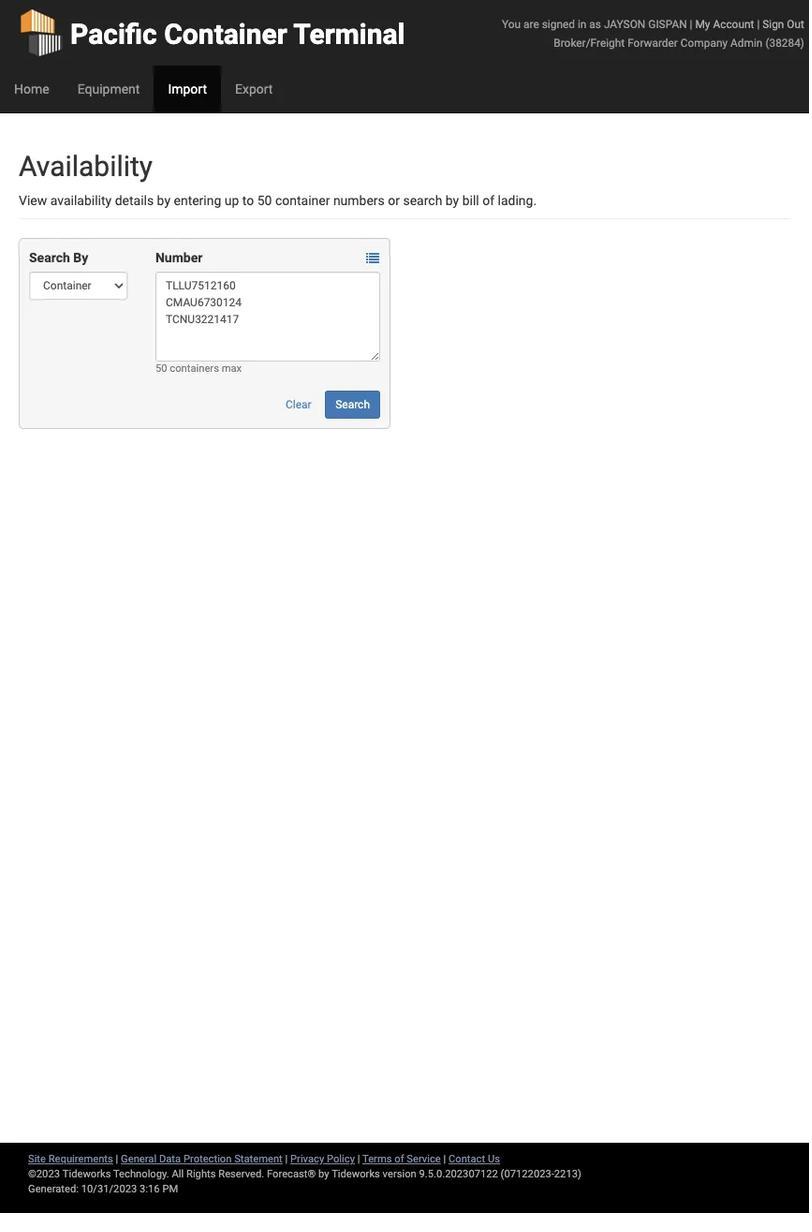 Task type: locate. For each thing, give the bounding box(es) containing it.
(07122023-
[[501, 1169, 555, 1181]]

search right clear
[[336, 398, 370, 411]]

0 horizontal spatial search
[[29, 250, 70, 265]]

forwarder
[[628, 37, 678, 50]]

bill
[[463, 193, 480, 208]]

in
[[578, 18, 587, 31]]

search
[[29, 250, 70, 265], [336, 398, 370, 411]]

50 right 'to'
[[257, 193, 272, 208]]

equipment
[[77, 82, 140, 97]]

clear button
[[276, 391, 322, 419]]

account
[[714, 18, 755, 31]]

export button
[[221, 66, 287, 112]]

search left by on the top left
[[29, 250, 70, 265]]

by right details
[[157, 193, 171, 208]]

signed
[[542, 18, 575, 31]]

company
[[681, 37, 728, 50]]

policy
[[327, 1154, 355, 1166]]

0 horizontal spatial 50
[[156, 363, 167, 375]]

0 vertical spatial of
[[483, 193, 495, 208]]

search inside button
[[336, 398, 370, 411]]

are
[[524, 18, 540, 31]]

| up tideworks
[[358, 1154, 360, 1166]]

site requirements | general data protection statement | privacy policy | terms of service | contact us ©2023 tideworks technology. all rights reserved. forecast® by tideworks version 9.5.0.202307122 (07122023-2213) generated: 10/31/2023 3:16 pm
[[28, 1154, 582, 1196]]

reserved.
[[219, 1169, 265, 1181]]

version
[[383, 1169, 417, 1181]]

privacy policy link
[[291, 1154, 355, 1166]]

clear
[[286, 398, 312, 411]]

container
[[275, 193, 330, 208]]

3:16
[[140, 1184, 160, 1196]]

2213)
[[555, 1169, 582, 1181]]

1 horizontal spatial search
[[336, 398, 370, 411]]

2 horizontal spatial by
[[446, 193, 459, 208]]

of up version
[[395, 1154, 404, 1166]]

sign out link
[[763, 18, 805, 31]]

of
[[483, 193, 495, 208], [395, 1154, 404, 1166]]

max
[[222, 363, 242, 375]]

0 vertical spatial search
[[29, 250, 70, 265]]

by
[[157, 193, 171, 208], [446, 193, 459, 208], [319, 1169, 330, 1181]]

1 horizontal spatial by
[[319, 1169, 330, 1181]]

by left bill
[[446, 193, 459, 208]]

0 horizontal spatial by
[[157, 193, 171, 208]]

|
[[690, 18, 693, 31], [758, 18, 760, 31], [116, 1154, 118, 1166], [285, 1154, 288, 1166], [358, 1154, 360, 1166], [444, 1154, 446, 1166]]

requirements
[[48, 1154, 113, 1166]]

entering
[[174, 193, 222, 208]]

technology.
[[113, 1169, 169, 1181]]

50
[[257, 193, 272, 208], [156, 363, 167, 375]]

my
[[696, 18, 711, 31]]

0 horizontal spatial of
[[395, 1154, 404, 1166]]

50 left containers
[[156, 363, 167, 375]]

import button
[[154, 66, 221, 112]]

equipment button
[[63, 66, 154, 112]]

pm
[[163, 1184, 178, 1196]]

number
[[156, 250, 203, 265]]

us
[[488, 1154, 500, 1166]]

view availability details by entering up to 50 container numbers or search by bill of lading.
[[19, 193, 537, 208]]

1 vertical spatial of
[[395, 1154, 404, 1166]]

forecast®
[[267, 1169, 316, 1181]]

1 horizontal spatial 50
[[257, 193, 272, 208]]

search for search by
[[29, 250, 70, 265]]

contact
[[449, 1154, 486, 1166]]

| left the my in the top right of the page
[[690, 18, 693, 31]]

1 vertical spatial search
[[336, 398, 370, 411]]

broker/freight
[[554, 37, 625, 50]]

contact us link
[[449, 1154, 500, 1166]]

you are signed in as jayson gispan | my account | sign out broker/freight forwarder company admin (38284)
[[502, 18, 805, 50]]

sign
[[763, 18, 785, 31]]

pacific
[[70, 18, 157, 51]]

of right bill
[[483, 193, 495, 208]]

by down privacy policy link
[[319, 1169, 330, 1181]]

| up 9.5.0.202307122 at the right of page
[[444, 1154, 446, 1166]]

you
[[502, 18, 521, 31]]

pacific container terminal
[[70, 18, 405, 51]]



Task type: vqa. For each thing, say whether or not it's contained in the screenshot.
info circle image
no



Task type: describe. For each thing, give the bounding box(es) containing it.
terminal
[[294, 18, 405, 51]]

all
[[172, 1169, 184, 1181]]

site
[[28, 1154, 46, 1166]]

admin
[[731, 37, 763, 50]]

statement
[[234, 1154, 283, 1166]]

as
[[590, 18, 602, 31]]

(38284)
[[766, 37, 805, 50]]

out
[[788, 18, 805, 31]]

1 vertical spatial 50
[[156, 363, 167, 375]]

my account link
[[696, 18, 755, 31]]

availability
[[50, 193, 112, 208]]

search for search
[[336, 398, 370, 411]]

gispan
[[649, 18, 688, 31]]

search
[[403, 193, 443, 208]]

| up forecast®
[[285, 1154, 288, 1166]]

search by
[[29, 250, 88, 265]]

jayson
[[604, 18, 646, 31]]

view
[[19, 193, 47, 208]]

50 containers max
[[156, 363, 242, 375]]

or
[[388, 193, 400, 208]]

tideworks
[[332, 1169, 380, 1181]]

generated:
[[28, 1184, 79, 1196]]

home
[[14, 82, 49, 97]]

pacific container terminal link
[[19, 0, 405, 66]]

1 horizontal spatial of
[[483, 193, 495, 208]]

search button
[[325, 391, 381, 419]]

home button
[[0, 66, 63, 112]]

terms of service link
[[363, 1154, 441, 1166]]

0 vertical spatial 50
[[257, 193, 272, 208]]

container
[[164, 18, 288, 51]]

numbers
[[334, 193, 385, 208]]

9.5.0.202307122
[[419, 1169, 498, 1181]]

general data protection statement link
[[121, 1154, 283, 1166]]

to
[[243, 193, 254, 208]]

10/31/2023
[[81, 1184, 137, 1196]]

terms
[[363, 1154, 392, 1166]]

export
[[235, 82, 273, 97]]

site requirements link
[[28, 1154, 113, 1166]]

| left 'sign'
[[758, 18, 760, 31]]

data
[[159, 1154, 181, 1166]]

| left general
[[116, 1154, 118, 1166]]

general
[[121, 1154, 157, 1166]]

availability
[[19, 150, 153, 183]]

by
[[73, 250, 88, 265]]

lading.
[[498, 193, 537, 208]]

privacy
[[291, 1154, 324, 1166]]

up
[[225, 193, 239, 208]]

rights
[[186, 1169, 216, 1181]]

Number text field
[[156, 272, 380, 362]]

protection
[[184, 1154, 232, 1166]]

by inside site requirements | general data protection statement | privacy policy | terms of service | contact us ©2023 tideworks technology. all rights reserved. forecast® by tideworks version 9.5.0.202307122 (07122023-2213) generated: 10/31/2023 3:16 pm
[[319, 1169, 330, 1181]]

import
[[168, 82, 207, 97]]

©2023 tideworks
[[28, 1169, 111, 1181]]

containers
[[170, 363, 219, 375]]

service
[[407, 1154, 441, 1166]]

show list image
[[366, 252, 380, 266]]

details
[[115, 193, 154, 208]]

of inside site requirements | general data protection statement | privacy policy | terms of service | contact us ©2023 tideworks technology. all rights reserved. forecast® by tideworks version 9.5.0.202307122 (07122023-2213) generated: 10/31/2023 3:16 pm
[[395, 1154, 404, 1166]]



